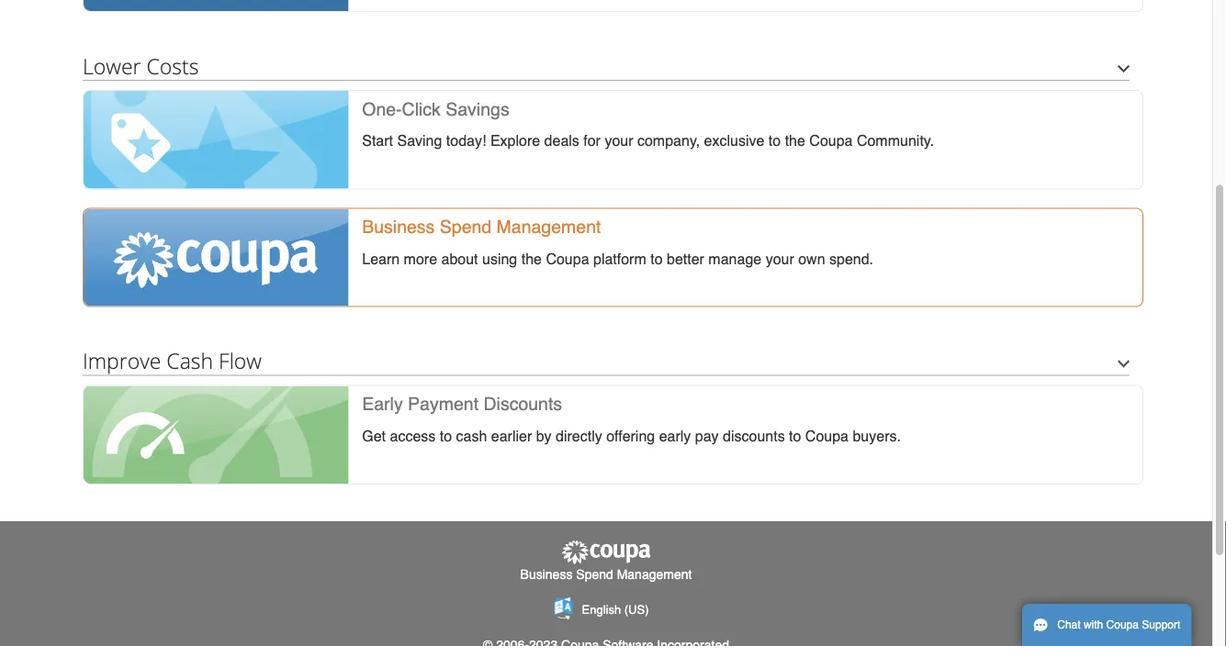 Task type: vqa. For each thing, say whether or not it's contained in the screenshot.
6th Request Participation from the bottom of the page
no



Task type: locate. For each thing, give the bounding box(es) containing it.
english (us)
[[582, 604, 649, 618]]

0 vertical spatial business
[[362, 217, 435, 238]]

better
[[667, 251, 705, 268]]

1 horizontal spatial business
[[521, 569, 573, 583]]

company,
[[638, 133, 700, 150]]

the
[[785, 133, 806, 150], [522, 251, 542, 268]]

the right using on the left top of page
[[522, 251, 542, 268]]

coupa inside button
[[1107, 619, 1140, 632]]

manage
[[709, 251, 762, 268]]

to left better
[[651, 251, 663, 268]]

costs
[[147, 52, 199, 81]]

learn more about using the coupa platform to better manage your own spend.
[[362, 251, 874, 268]]

pay
[[696, 428, 719, 445]]

management up using on the left top of page
[[497, 217, 601, 238]]

spend
[[440, 217, 492, 238], [577, 569, 614, 583]]

early payment discounts
[[362, 395, 563, 415]]

management up (us)
[[617, 569, 692, 583]]

business spend management down coupa supplier portal image
[[521, 569, 692, 583]]

your left own
[[766, 251, 795, 268]]

saving
[[397, 133, 442, 150]]

using
[[482, 251, 518, 268]]

business spend management
[[362, 217, 601, 238], [521, 569, 692, 583]]

to right exclusive
[[769, 133, 781, 150]]

coupa supplier portal image
[[561, 541, 653, 567]]

business down coupa supplier portal image
[[521, 569, 573, 583]]

1 horizontal spatial spend
[[577, 569, 614, 583]]

0 vertical spatial the
[[785, 133, 806, 150]]

business spend management up using on the left top of page
[[362, 217, 601, 238]]

business up learn
[[362, 217, 435, 238]]

improve
[[83, 347, 161, 376]]

the right exclusive
[[785, 133, 806, 150]]

your
[[605, 133, 634, 150], [766, 251, 795, 268]]

discounts
[[484, 395, 563, 415]]

coupa left the platform
[[546, 251, 590, 268]]

one-
[[362, 99, 402, 120]]

early
[[660, 428, 691, 445]]

improve cash flow
[[83, 347, 262, 376]]

earlier
[[491, 428, 532, 445]]

0 horizontal spatial your
[[605, 133, 634, 150]]

lower costs
[[83, 52, 199, 81]]

coupa left buyers.
[[806, 428, 849, 445]]

today!
[[447, 133, 487, 150]]

0 horizontal spatial business
[[362, 217, 435, 238]]

spend down coupa supplier portal image
[[577, 569, 614, 583]]

coupa right 'with'
[[1107, 619, 1140, 632]]

1 vertical spatial management
[[617, 569, 692, 583]]

coupa
[[810, 133, 853, 150], [546, 251, 590, 268], [806, 428, 849, 445], [1107, 619, 1140, 632]]

1 horizontal spatial management
[[617, 569, 692, 583]]

exclusive
[[705, 133, 765, 150]]

0 vertical spatial business spend management
[[362, 217, 601, 238]]

spend up about
[[440, 217, 492, 238]]

support
[[1143, 619, 1181, 632]]

by
[[536, 428, 552, 445]]

payment
[[408, 395, 479, 415]]

1 vertical spatial your
[[766, 251, 795, 268]]

0 horizontal spatial management
[[497, 217, 601, 238]]

cash
[[167, 347, 213, 376]]

cash
[[456, 428, 487, 445]]

early
[[362, 395, 403, 415]]

to
[[769, 133, 781, 150], [651, 251, 663, 268], [440, 428, 452, 445], [790, 428, 802, 445]]

learn
[[362, 251, 400, 268]]

your right for on the top
[[605, 133, 634, 150]]

business
[[362, 217, 435, 238], [521, 569, 573, 583]]

management
[[497, 217, 601, 238], [617, 569, 692, 583]]

spend.
[[830, 251, 874, 268]]

0 horizontal spatial the
[[522, 251, 542, 268]]

get access to cash earlier by directly offering early pay discounts to coupa buyers.
[[362, 428, 901, 445]]

directly
[[556, 428, 603, 445]]

0 vertical spatial management
[[497, 217, 601, 238]]

1 horizontal spatial your
[[766, 251, 795, 268]]

platform
[[594, 251, 647, 268]]

buyers.
[[853, 428, 901, 445]]

offering
[[607, 428, 655, 445]]

access
[[390, 428, 436, 445]]

chat with coupa support
[[1058, 619, 1181, 632]]

0 vertical spatial spend
[[440, 217, 492, 238]]



Task type: describe. For each thing, give the bounding box(es) containing it.
start
[[362, 133, 393, 150]]

flow
[[219, 347, 262, 376]]

coupa left community.
[[810, 133, 853, 150]]

chat
[[1058, 619, 1081, 632]]

lower
[[83, 52, 141, 81]]

1 vertical spatial business spend management
[[521, 569, 692, 583]]

with
[[1084, 619, 1104, 632]]

more
[[404, 251, 438, 268]]

(us)
[[625, 604, 649, 618]]

savings
[[446, 99, 510, 120]]

1 horizontal spatial the
[[785, 133, 806, 150]]

for
[[584, 133, 601, 150]]

explore
[[491, 133, 541, 150]]

click
[[402, 99, 441, 120]]

deals
[[545, 133, 580, 150]]

english
[[582, 604, 621, 618]]

start saving today! explore deals for your company, exclusive to the coupa community.
[[362, 133, 935, 150]]

0 vertical spatial your
[[605, 133, 634, 150]]

1 vertical spatial business
[[521, 569, 573, 583]]

discounts
[[723, 428, 785, 445]]

one-click savings
[[362, 99, 510, 120]]

to right 'discounts'
[[790, 428, 802, 445]]

1 vertical spatial the
[[522, 251, 542, 268]]

to left cash
[[440, 428, 452, 445]]

about
[[442, 251, 478, 268]]

chat with coupa support button
[[1023, 605, 1192, 647]]

1 vertical spatial spend
[[577, 569, 614, 583]]

0 horizontal spatial spend
[[440, 217, 492, 238]]

community.
[[857, 133, 935, 150]]

get
[[362, 428, 386, 445]]

own
[[799, 251, 826, 268]]



